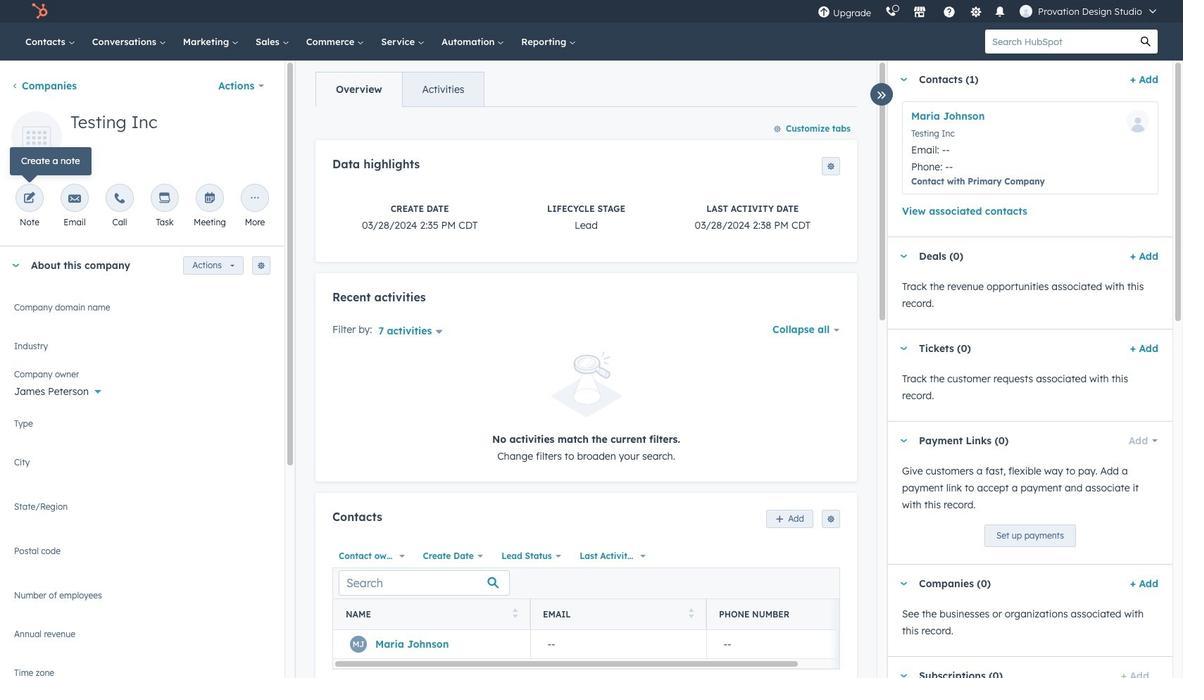 Task type: vqa. For each thing, say whether or not it's contained in the screenshot.
middle your
no



Task type: locate. For each thing, give the bounding box(es) containing it.
tooltip
[[10, 147, 91, 175]]

alert
[[332, 352, 840, 465]]

email image
[[68, 192, 81, 206]]

None text field
[[14, 627, 270, 649], [14, 666, 270, 678], [14, 627, 270, 649], [14, 666, 270, 678]]

1 horizontal spatial press to sort. element
[[688, 609, 694, 621]]

caret image
[[899, 78, 908, 81], [899, 255, 908, 258], [11, 264, 20, 267], [899, 439, 908, 443]]

menu
[[811, 0, 1166, 23]]

meeting image
[[204, 192, 216, 206]]

None text field
[[14, 455, 270, 483], [14, 499, 270, 528], [14, 544, 270, 572], [14, 588, 270, 611], [14, 455, 270, 483], [14, 499, 270, 528], [14, 544, 270, 572], [14, 588, 270, 611]]

press to sort. element
[[512, 609, 518, 621], [688, 609, 694, 621]]

0 horizontal spatial press to sort. element
[[512, 609, 518, 621]]

Search search field
[[339, 571, 510, 596]]

1 vertical spatial caret image
[[899, 582, 908, 586]]

task image
[[158, 192, 171, 206]]

3 caret image from the top
[[899, 674, 908, 678]]

manage card settings image
[[257, 262, 266, 270]]

0 vertical spatial caret image
[[899, 347, 908, 350]]

1 caret image from the top
[[899, 347, 908, 350]]

2 vertical spatial caret image
[[899, 674, 908, 678]]

press to sort. image
[[512, 609, 518, 619]]

more image
[[249, 192, 261, 206]]

marketplaces image
[[914, 6, 926, 19]]

navigation
[[316, 72, 485, 107]]

james peterson image
[[1020, 5, 1033, 18]]

Search HubSpot search field
[[985, 30, 1134, 54]]

caret image
[[899, 347, 908, 350], [899, 582, 908, 586], [899, 674, 908, 678]]



Task type: describe. For each thing, give the bounding box(es) containing it.
2 caret image from the top
[[899, 582, 908, 586]]

note image
[[23, 192, 36, 206]]

call image
[[113, 192, 126, 206]]

press to sort. image
[[688, 609, 694, 619]]

1 press to sort. element from the left
[[512, 609, 518, 621]]

2 press to sort. element from the left
[[688, 609, 694, 621]]



